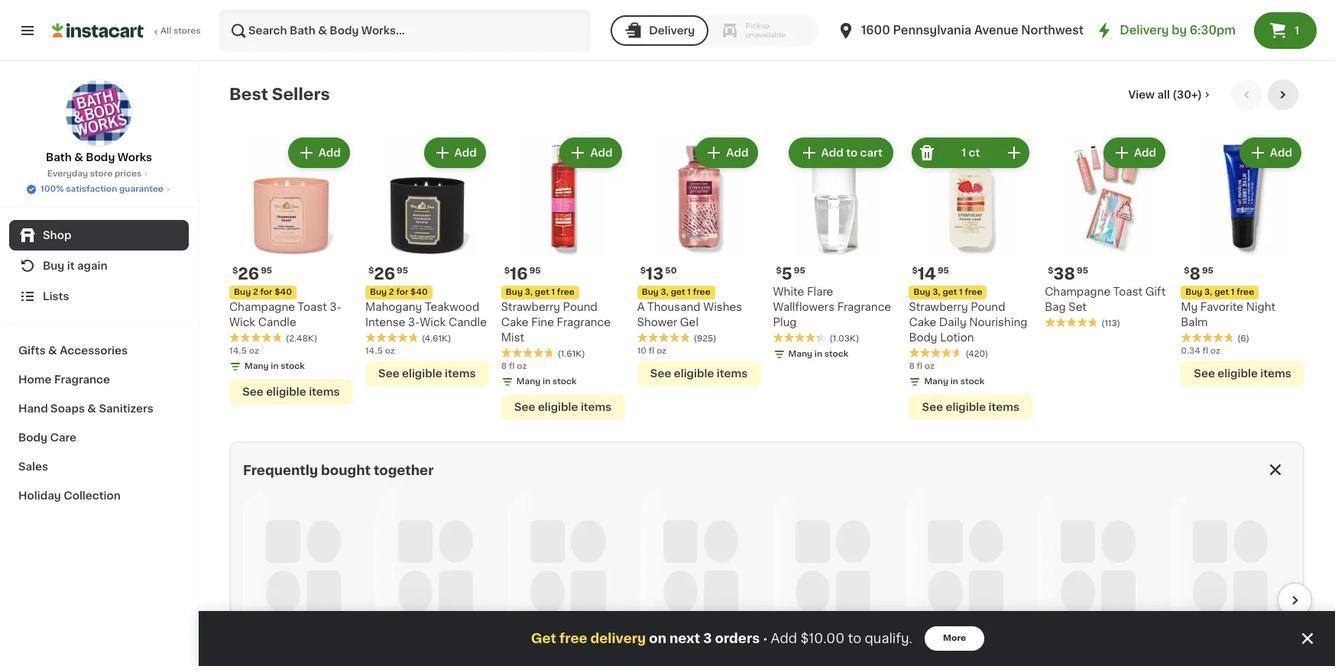Task type: locate. For each thing, give the bounding box(es) containing it.
buy
[[43, 261, 65, 271], [234, 288, 251, 297], [370, 288, 387, 297], [506, 288, 523, 297], [642, 288, 659, 297], [914, 288, 931, 297], [1186, 288, 1203, 297]]

pound up "(1.61k)" on the bottom left of page
[[563, 302, 598, 313]]

stock down (1.03k)
[[825, 350, 849, 359]]

4 product group from the left
[[637, 135, 761, 387]]

my
[[1181, 302, 1198, 313]]

a
[[637, 302, 645, 313]]

4 $ from the left
[[640, 267, 646, 275]]

delivery by 6:30pm link
[[1096, 21, 1236, 40]]

0 horizontal spatial body
[[18, 433, 47, 443]]

buy for strawberry pound cake daily nourishing body lotion
[[914, 288, 931, 297]]

buy 3, get 1 free up thousand
[[642, 288, 711, 297]]

buy 3, get 1 free down "$ 16 95"
[[506, 288, 575, 297]]

3 $ from the left
[[504, 267, 510, 275]]

3 product group from the left
[[501, 135, 625, 420]]

see eligible items button for 3-
[[365, 361, 489, 387]]

1 horizontal spatial champagne
[[1045, 287, 1111, 297]]

product group containing 16
[[501, 135, 625, 420]]

1 26 from the left
[[238, 266, 259, 282]]

fl for 16
[[509, 362, 515, 371]]

add for fifth add button from left
[[862, 148, 884, 158]]

1 horizontal spatial fragrance
[[557, 317, 611, 328]]

main content
[[199, 61, 1336, 667]]

$ for mahogany teakwood intense 3-wick candle
[[368, 267, 374, 275]]

$ 26 95 for champagne toast 3- wick candle
[[232, 266, 272, 282]]

0 horizontal spatial 8
[[501, 362, 507, 371]]

1 get from the left
[[535, 288, 550, 297]]

1 $ 26 95 from the left
[[232, 266, 272, 282]]

buy up a
[[642, 288, 659, 297]]

champagne up (2.48k)
[[229, 302, 295, 313]]

2 $ 26 95 from the left
[[368, 266, 408, 282]]

in down lotion
[[951, 378, 959, 386]]

$ inside $ 13 50
[[640, 267, 646, 275]]

5 $ from the left
[[776, 267, 782, 275]]

3 get from the left
[[943, 288, 958, 297]]

stock down "(1.61k)" on the bottom left of page
[[553, 378, 577, 386]]

2 cake from the left
[[909, 317, 937, 328]]

0 horizontal spatial 26
[[238, 266, 259, 282]]

orders
[[715, 633, 760, 645]]

14.5 oz down champagne toast 3- wick candle
[[229, 347, 259, 355]]

strawberry up the fine
[[501, 302, 560, 313]]

champagne up set
[[1045, 287, 1111, 297]]

100% satisfaction guarantee button
[[25, 180, 173, 196]]

0 horizontal spatial 8 fl oz
[[501, 362, 527, 371]]

buy 2 for $40
[[234, 288, 292, 297], [370, 288, 428, 297]]

wick
[[229, 317, 255, 328], [420, 317, 446, 328]]

1 buy 3, get 1 free from the left
[[506, 288, 575, 297]]

2 vertical spatial fragrance
[[54, 375, 110, 385]]

$40 up mahogany teakwood intense 3-wick candle
[[411, 288, 428, 297]]

95 up favorite
[[1203, 267, 1214, 275]]

see eligible items down the (925)
[[651, 368, 748, 379]]

1 horizontal spatial 2
[[389, 288, 394, 297]]

1600
[[862, 24, 891, 36]]

6 95 from the left
[[1077, 267, 1089, 275]]

95 for champagne toast 3- wick candle
[[261, 267, 272, 275]]

38
[[1054, 266, 1076, 282]]

0 horizontal spatial $40
[[275, 288, 292, 297]]

2 buy 3, get 1 free from the left
[[642, 288, 711, 297]]

2 $ from the left
[[368, 267, 374, 275]]

buy 3, get 1 free
[[506, 288, 575, 297], [642, 288, 711, 297], [914, 288, 983, 297], [1186, 288, 1255, 297]]

7 95 from the left
[[1203, 267, 1214, 275]]

3 3, from the left
[[933, 288, 941, 297]]

home fragrance link
[[9, 365, 189, 395]]

body down the hand
[[18, 433, 47, 443]]

4 get from the left
[[1215, 288, 1230, 297]]

26 up champagne toast 3- wick candle
[[238, 266, 259, 282]]

2 95 from the left
[[397, 267, 408, 275]]

$ up champagne toast 3- wick candle
[[232, 267, 238, 275]]

body inside 'strawberry pound cake daily nourishing body lotion'
[[909, 333, 938, 343]]

see eligible items down (4.61k)
[[379, 368, 476, 379]]

3, down "$ 16 95"
[[525, 288, 533, 297]]

1 horizontal spatial for
[[396, 288, 409, 297]]

view all (30+) button
[[1123, 80, 1220, 110]]

holiday
[[18, 491, 61, 502]]

white
[[773, 287, 805, 297]]

product group containing 13
[[637, 135, 761, 387]]

pound up nourishing
[[971, 302, 1006, 313]]

eligible down (4.61k)
[[402, 368, 442, 379]]

2 horizontal spatial &
[[87, 404, 96, 414]]

2 2 from the left
[[389, 288, 394, 297]]

0 horizontal spatial delivery
[[649, 25, 695, 36]]

1 candle from the left
[[258, 317, 296, 328]]

100% satisfaction guarantee
[[41, 185, 164, 193]]

champagne for 38
[[1045, 287, 1111, 297]]

14.5 for mahogany teakwood intense 3-wick candle
[[365, 347, 383, 355]]

1 for 14
[[960, 288, 963, 297]]

many in stock down (420)
[[925, 378, 985, 386]]

candle
[[258, 317, 296, 328], [449, 317, 487, 328]]

free up night
[[1237, 288, 1255, 297]]

body up store
[[86, 152, 115, 163]]

strawberry for 16
[[501, 302, 560, 313]]

get down $ 14 95
[[943, 288, 958, 297]]

2 vertical spatial body
[[18, 433, 47, 443]]

95 inside $ 14 95
[[938, 267, 950, 275]]

1 buy 2 for $40 from the left
[[234, 288, 292, 297]]

pound inside 'strawberry pound cake daily nourishing body lotion'
[[971, 302, 1006, 313]]

item carousel region
[[229, 80, 1305, 430], [222, 486, 1313, 667]]

all
[[1158, 89, 1171, 100]]

$ inside $ 8 95
[[1184, 267, 1190, 275]]

3, for 16
[[525, 288, 533, 297]]

1
[[1296, 25, 1300, 36], [962, 148, 967, 158], [552, 288, 555, 297], [688, 288, 691, 297], [960, 288, 963, 297], [1232, 288, 1235, 297]]

1 add button from the left
[[290, 139, 349, 167]]

eligible down (6)
[[1218, 368, 1258, 379]]

gel
[[680, 317, 699, 328]]

0 vertical spatial toast
[[1114, 287, 1143, 297]]

$ up my
[[1184, 267, 1190, 275]]

$ 26 95 up champagne toast 3- wick candle
[[232, 266, 272, 282]]

see for my favorite night balm
[[1195, 368, 1216, 379]]

strawberry inside strawberry pound cake fine fragrance mist
[[501, 302, 560, 313]]

7 add button from the left
[[1242, 139, 1301, 167]]

$40
[[275, 288, 292, 297], [411, 288, 428, 297]]

1 horizontal spatial delivery
[[1120, 24, 1170, 36]]

& inside gifts & accessories link
[[48, 346, 57, 356]]

95 inside "$ 16 95"
[[530, 267, 541, 275]]

satisfaction
[[66, 185, 117, 193]]

0 vertical spatial body
[[86, 152, 115, 163]]

add button for mahogany teakwood intense 3-wick candle
[[426, 139, 485, 167]]

next
[[670, 633, 701, 645]]

8 fl oz
[[501, 362, 527, 371], [909, 362, 935, 371]]

8 $ from the left
[[1184, 267, 1190, 275]]

candle down teakwood
[[449, 317, 487, 328]]

many down champagne toast 3- wick candle
[[245, 362, 269, 371]]

fragrance up "(1.61k)" on the bottom left of page
[[557, 317, 611, 328]]

bath & body works logo image
[[65, 80, 133, 147]]

bought
[[321, 465, 371, 477]]

add for add button corresponding to strawberry pound cake fine fragrance mist
[[591, 148, 613, 158]]

see eligible items down "(1.61k)" on the bottom left of page
[[515, 402, 612, 413]]

all stores
[[161, 27, 201, 35]]

0 horizontal spatial fragrance
[[54, 375, 110, 385]]

1 product group from the left
[[229, 135, 353, 405]]

by
[[1172, 24, 1188, 36]]

eligible for daily
[[946, 402, 986, 413]]

14.5 down champagne toast 3- wick candle
[[229, 347, 247, 355]]

champagne inside champagne toast gift bag set
[[1045, 287, 1111, 297]]

8 for 14
[[909, 362, 915, 371]]

3 buy 3, get 1 free from the left
[[914, 288, 983, 297]]

cake inside 'strawberry pound cake daily nourishing body lotion'
[[909, 317, 937, 328]]

1 horizontal spatial body
[[86, 152, 115, 163]]

8 up my
[[1190, 266, 1201, 282]]

hand
[[18, 404, 48, 414]]

6 $ from the left
[[912, 267, 918, 275]]

3 95 from the left
[[530, 267, 541, 275]]

0 horizontal spatial &
[[48, 346, 57, 356]]

3- inside champagne toast 3- wick candle
[[330, 302, 342, 313]]

95 right 38
[[1077, 267, 1089, 275]]

eligible for wick
[[266, 387, 306, 398]]

14.5 oz down intense
[[365, 347, 395, 355]]

many in stock down "(1.61k)" on the bottom left of page
[[517, 378, 577, 386]]

1 $ from the left
[[232, 267, 238, 275]]

body left lotion
[[909, 333, 938, 343]]

oz down intense
[[385, 347, 395, 355]]

1 horizontal spatial &
[[74, 152, 83, 163]]

95 right 5
[[794, 267, 806, 275]]

everyday store prices link
[[47, 168, 151, 180]]

strawberry inside 'strawberry pound cake daily nourishing body lotion'
[[909, 302, 969, 313]]

8 product group from the left
[[1181, 135, 1305, 387]]

1 vertical spatial &
[[48, 346, 57, 356]]

add for mahogany teakwood intense 3-wick candle's add button
[[455, 148, 477, 158]]

qualify.
[[865, 633, 913, 645]]

many down lotion
[[925, 378, 949, 386]]

(1.61k)
[[558, 350, 585, 359]]

fragrance
[[838, 302, 892, 313], [557, 317, 611, 328], [54, 375, 110, 385]]

2 14.5 from the left
[[365, 347, 383, 355]]

4 buy 3, get 1 free from the left
[[1186, 288, 1255, 297]]

1 vertical spatial champagne
[[229, 302, 295, 313]]

0 vertical spatial fragrance
[[838, 302, 892, 313]]

eligible down (2.48k)
[[266, 387, 306, 398]]

95 right 16
[[530, 267, 541, 275]]

1 horizontal spatial candle
[[449, 317, 487, 328]]

0 horizontal spatial strawberry
[[501, 302, 560, 313]]

see eligible items button for wick
[[229, 379, 353, 405]]

buy up champagne toast 3- wick candle
[[234, 288, 251, 297]]

2 for wick
[[253, 288, 258, 297]]

2 horizontal spatial 8
[[1190, 266, 1201, 282]]

many in stock down (2.48k)
[[245, 362, 305, 371]]

3, down $ 14 95
[[933, 288, 941, 297]]

2 up mahogany
[[389, 288, 394, 297]]

2 add button from the left
[[426, 139, 485, 167]]

see eligible items button down (2.48k)
[[229, 379, 353, 405]]

1 wick from the left
[[229, 317, 255, 328]]

2 get from the left
[[671, 288, 686, 297]]

10 fl oz
[[637, 347, 667, 355]]

delivery button
[[611, 15, 709, 46]]

26 up mahogany
[[374, 266, 395, 282]]

home
[[18, 375, 52, 385]]

lists
[[43, 291, 69, 302]]

body care
[[18, 433, 77, 443]]

toast up (2.48k)
[[298, 302, 327, 313]]

see eligible items button down (4.61k)
[[365, 361, 489, 387]]

0 horizontal spatial champagne
[[229, 302, 295, 313]]

add for add button corresponding to my favorite night balm
[[1271, 148, 1293, 158]]

& right soaps
[[87, 404, 96, 414]]

$
[[232, 267, 238, 275], [368, 267, 374, 275], [504, 267, 510, 275], [640, 267, 646, 275], [776, 267, 782, 275], [912, 267, 918, 275], [1048, 267, 1054, 275], [1184, 267, 1190, 275]]

see eligible items down (6)
[[1195, 368, 1292, 379]]

eligible down the (925)
[[674, 368, 714, 379]]

0 vertical spatial champagne
[[1045, 287, 1111, 297]]

free inside "get free delivery on next 3 orders • add $10.00 to qualify."
[[560, 633, 588, 645]]

northwest
[[1022, 24, 1084, 36]]

1 $40 from the left
[[275, 288, 292, 297]]

3
[[704, 633, 712, 645]]

$ 26 95 up mahogany
[[368, 266, 408, 282]]

for
[[260, 288, 273, 297], [396, 288, 409, 297]]

buy 2 for $40 up mahogany
[[370, 288, 428, 297]]

2 buy 2 for $40 from the left
[[370, 288, 428, 297]]

body care link
[[9, 424, 189, 453]]

1 horizontal spatial wick
[[420, 317, 446, 328]]

product group containing 8
[[1181, 135, 1305, 387]]

0 horizontal spatial buy 2 for $40
[[234, 288, 292, 297]]

2 vertical spatial &
[[87, 404, 96, 414]]

free up strawberry pound cake fine fragrance mist
[[557, 288, 575, 297]]

add button for my favorite night balm
[[1242, 139, 1301, 167]]

in down the fine
[[543, 378, 551, 386]]

it
[[67, 261, 75, 271]]

fl down mist
[[509, 362, 515, 371]]

1 horizontal spatial buy 2 for $40
[[370, 288, 428, 297]]

1 strawberry from the left
[[501, 302, 560, 313]]

0 horizontal spatial candle
[[258, 317, 296, 328]]

$ 38 95
[[1048, 266, 1089, 282]]

2 26 from the left
[[374, 266, 395, 282]]

1 vertical spatial body
[[909, 333, 938, 343]]

1 2 from the left
[[253, 288, 258, 297]]

free up 'strawberry pound cake daily nourishing body lotion'
[[965, 288, 983, 297]]

bath
[[46, 152, 72, 163]]

5 product group from the left
[[773, 135, 897, 364]]

0 horizontal spatial pound
[[563, 302, 598, 313]]

product group containing 38
[[1045, 135, 1169, 330]]

8 for 16
[[501, 362, 507, 371]]

1 horizontal spatial 3-
[[408, 317, 420, 328]]

candle inside champagne toast 3- wick candle
[[258, 317, 296, 328]]

0 horizontal spatial 14.5
[[229, 347, 247, 355]]

2
[[253, 288, 258, 297], [389, 288, 394, 297]]

product group
[[229, 135, 353, 405], [365, 135, 489, 387], [501, 135, 625, 420], [637, 135, 761, 387], [773, 135, 897, 364], [909, 135, 1033, 420], [1045, 135, 1169, 330], [1181, 135, 1305, 387]]

in down champagne toast 3- wick candle
[[271, 362, 279, 371]]

1 horizontal spatial 8
[[909, 362, 915, 371]]

1600 pennsylvania avenue northwest button
[[837, 9, 1084, 52]]

1 horizontal spatial 14.5 oz
[[365, 347, 395, 355]]

everyday
[[47, 170, 88, 178]]

2 strawberry from the left
[[909, 302, 969, 313]]

1 vertical spatial fragrance
[[557, 317, 611, 328]]

1 for from the left
[[260, 288, 273, 297]]

(1.03k)
[[830, 335, 860, 343]]

5 add button from the left
[[832, 139, 893, 167]]

candle up (2.48k)
[[258, 317, 296, 328]]

2 up champagne toast 3- wick candle
[[253, 288, 258, 297]]

2 horizontal spatial fragrance
[[838, 302, 892, 313]]

add for 6th add button
[[1135, 148, 1157, 158]]

stock down (420)
[[961, 378, 985, 386]]

cake inside strawberry pound cake fine fragrance mist
[[501, 317, 529, 328]]

buy for champagne toast 3- wick candle
[[234, 288, 251, 297]]

1 horizontal spatial strawberry
[[909, 302, 969, 313]]

holiday collection link
[[9, 482, 189, 511]]

add button for champagne toast 3- wick candle
[[290, 139, 349, 167]]

1 for 13
[[688, 288, 691, 297]]

0 horizontal spatial 2
[[253, 288, 258, 297]]

gifts
[[18, 346, 46, 356]]

buy 2 for $40 up champagne toast 3- wick candle
[[234, 288, 292, 297]]

95 for my favorite night balm
[[1203, 267, 1214, 275]]

& for bath
[[74, 152, 83, 163]]

2 wick from the left
[[420, 317, 446, 328]]

95 inside $ 8 95
[[1203, 267, 1214, 275]]

toast inside champagne toast 3- wick candle
[[298, 302, 327, 313]]

daily
[[940, 317, 967, 328]]

buy 3, get 1 free down $ 14 95
[[914, 288, 983, 297]]

nourishing
[[970, 317, 1028, 328]]

fl for 13
[[649, 347, 655, 355]]

95 inside $ 5 95
[[794, 267, 806, 275]]

$ left 50
[[640, 267, 646, 275]]

1 14.5 from the left
[[229, 347, 247, 355]]

1 horizontal spatial 26
[[374, 266, 395, 282]]

$ up mahogany
[[368, 267, 374, 275]]

95 inside $ 38 95
[[1077, 267, 1089, 275]]

pound inside strawberry pound cake fine fragrance mist
[[563, 302, 598, 313]]

5 95 from the left
[[938, 267, 950, 275]]

get up favorite
[[1215, 288, 1230, 297]]

0 horizontal spatial 3-
[[330, 302, 342, 313]]

more button
[[925, 627, 985, 651]]

2 3, from the left
[[661, 288, 669, 297]]

0 horizontal spatial 14.5 oz
[[229, 347, 259, 355]]

95 right 14 at the right of page
[[938, 267, 950, 275]]

& inside 'bath & body works' link
[[74, 152, 83, 163]]

buy for mahogany teakwood intense 3-wick candle
[[370, 288, 387, 297]]

0 vertical spatial 3-
[[330, 302, 342, 313]]

sales link
[[9, 453, 189, 482]]

fl for 8
[[1203, 347, 1209, 355]]

6 product group from the left
[[909, 135, 1033, 420]]

care
[[50, 433, 77, 443]]

1 14.5 oz from the left
[[229, 347, 259, 355]]

Search field
[[220, 11, 590, 50]]

1 horizontal spatial pound
[[971, 302, 1006, 313]]

again
[[77, 261, 108, 271]]

4 add button from the left
[[698, 139, 757, 167]]

$ up 'strawberry pound cake daily nourishing body lotion'
[[912, 267, 918, 275]]

14.5 oz
[[229, 347, 259, 355], [365, 347, 395, 355]]

toast inside champagne toast gift bag set
[[1114, 287, 1143, 297]]

0 horizontal spatial toast
[[298, 302, 327, 313]]

1 horizontal spatial cake
[[909, 317, 937, 328]]

1 3, from the left
[[525, 288, 533, 297]]

2 candle from the left
[[449, 317, 487, 328]]

3 add button from the left
[[562, 139, 621, 167]]

$ 13 50
[[640, 266, 677, 282]]

(6)
[[1238, 335, 1250, 343]]

in for 14
[[951, 378, 959, 386]]

items for a thousand wishes shower gel
[[717, 368, 748, 379]]

fl down 'strawberry pound cake daily nourishing body lotion'
[[917, 362, 923, 371]]

toast left 'gift'
[[1114, 287, 1143, 297]]

1 horizontal spatial 8 fl oz
[[909, 362, 935, 371]]

get up thousand
[[671, 288, 686, 297]]

2 8 fl oz from the left
[[909, 362, 935, 371]]

buy 3, get 1 free up favorite
[[1186, 288, 1255, 297]]

4 95 from the left
[[794, 267, 806, 275]]

oz for 14
[[925, 362, 935, 371]]

free right get
[[560, 633, 588, 645]]

13
[[646, 266, 664, 282]]

cake left daily
[[909, 317, 937, 328]]

$ inside $ 14 95
[[912, 267, 918, 275]]

None search field
[[219, 9, 591, 52]]

14.5
[[229, 347, 247, 355], [365, 347, 383, 355]]

95
[[261, 267, 272, 275], [397, 267, 408, 275], [530, 267, 541, 275], [794, 267, 806, 275], [938, 267, 950, 275], [1077, 267, 1089, 275], [1203, 267, 1214, 275]]

eligible
[[402, 368, 442, 379], [674, 368, 714, 379], [1218, 368, 1258, 379], [266, 387, 306, 398], [538, 402, 578, 413], [946, 402, 986, 413]]

see for strawberry pound cake fine fragrance mist
[[515, 402, 536, 413]]

0.34
[[1181, 347, 1201, 355]]

cake up mist
[[501, 317, 529, 328]]

2 for from the left
[[396, 288, 409, 297]]

14.5 down intense
[[365, 347, 383, 355]]

1 8 fl oz from the left
[[501, 362, 527, 371]]

oz for 8
[[1211, 347, 1221, 355]]

free for 13
[[693, 288, 711, 297]]

3, up thousand
[[661, 288, 669, 297]]

2 $40 from the left
[[411, 288, 428, 297]]

shop link
[[9, 220, 189, 251]]

for up champagne toast 3- wick candle
[[260, 288, 273, 297]]

1 horizontal spatial $ 26 95
[[368, 266, 408, 282]]

8 down mist
[[501, 362, 507, 371]]

0 horizontal spatial cake
[[501, 317, 529, 328]]

strawberry up daily
[[909, 302, 969, 313]]

8 fl oz down 'strawberry pound cake daily nourishing body lotion'
[[909, 362, 935, 371]]

get
[[535, 288, 550, 297], [671, 288, 686, 297], [943, 288, 958, 297], [1215, 288, 1230, 297]]

$ up bag
[[1048, 267, 1054, 275]]

fl right 10
[[649, 347, 655, 355]]

8 fl oz down mist
[[501, 362, 527, 371]]

stock for 16
[[553, 378, 577, 386]]

& up everyday
[[74, 152, 83, 163]]

1 95 from the left
[[261, 267, 272, 275]]

7 product group from the left
[[1045, 135, 1169, 330]]

ct
[[969, 148, 981, 158]]

add
[[319, 148, 341, 158], [455, 148, 477, 158], [591, 148, 613, 158], [727, 148, 749, 158], [862, 148, 884, 158], [1135, 148, 1157, 158], [1271, 148, 1293, 158], [771, 633, 798, 645]]

delivery inside button
[[649, 25, 695, 36]]

see eligible items button down (420)
[[909, 394, 1033, 420]]

$ 5 95
[[776, 266, 806, 282]]

see eligible items for shower
[[651, 368, 748, 379]]

many in stock
[[789, 350, 849, 359], [245, 362, 305, 371], [517, 378, 577, 386], [925, 378, 985, 386]]

items
[[445, 368, 476, 379], [717, 368, 748, 379], [1261, 368, 1292, 379], [309, 387, 340, 398], [581, 402, 612, 413], [989, 402, 1020, 413]]

0 horizontal spatial $ 26 95
[[232, 266, 272, 282]]

3- down mahogany
[[408, 317, 420, 328]]

& inside hand soaps & sanitizers link
[[87, 404, 96, 414]]

holiday collection
[[18, 491, 121, 502]]

see for a thousand wishes shower gel
[[651, 368, 672, 379]]

buy 2 for $40 for 3-
[[370, 288, 428, 297]]

1 vertical spatial toast
[[298, 302, 327, 313]]

1 horizontal spatial toast
[[1114, 287, 1143, 297]]

in for 16
[[543, 378, 551, 386]]

95 up mahogany
[[397, 267, 408, 275]]

see eligible items for 3-
[[379, 368, 476, 379]]

95 for strawberry pound cake fine fragrance mist
[[530, 267, 541, 275]]

2 pound from the left
[[971, 302, 1006, 313]]

1 horizontal spatial $40
[[411, 288, 428, 297]]

free
[[557, 288, 575, 297], [693, 288, 711, 297], [965, 288, 983, 297], [1237, 288, 1255, 297], [560, 633, 588, 645]]

buy up mahogany
[[370, 288, 387, 297]]

free for 8
[[1237, 288, 1255, 297]]

8 fl oz for 16
[[501, 362, 527, 371]]

4 3, from the left
[[1205, 288, 1213, 297]]

1 pound from the left
[[563, 302, 598, 313]]

3, up favorite
[[1205, 288, 1213, 297]]

a thousand wishes shower gel
[[637, 302, 743, 328]]

2 14.5 oz from the left
[[365, 347, 395, 355]]

$ 26 95
[[232, 266, 272, 282], [368, 266, 408, 282]]

2 horizontal spatial body
[[909, 333, 938, 343]]

1 vertical spatial 3-
[[408, 317, 420, 328]]

bag
[[1045, 302, 1066, 313]]

0 vertical spatial item carousel region
[[229, 80, 1305, 430]]

oz for 13
[[657, 347, 667, 355]]

$ inside "$ 16 95"
[[504, 267, 510, 275]]

lotion
[[941, 333, 975, 343]]

gifts & accessories
[[18, 346, 128, 356]]

$10.00
[[801, 633, 845, 645]]

1 cake from the left
[[501, 317, 529, 328]]

many down mist
[[517, 378, 541, 386]]

see eligible items button
[[365, 361, 489, 387], [637, 361, 761, 387], [1181, 361, 1305, 387], [229, 379, 353, 405], [501, 394, 625, 420], [909, 394, 1033, 420]]

champagne inside champagne toast 3- wick candle
[[229, 302, 295, 313]]

0 vertical spatial &
[[74, 152, 83, 163]]

eligible down "(1.61k)" on the bottom left of page
[[538, 402, 578, 413]]

0 horizontal spatial wick
[[229, 317, 255, 328]]

add button
[[290, 139, 349, 167], [426, 139, 485, 167], [562, 139, 621, 167], [698, 139, 757, 167], [832, 139, 893, 167], [1106, 139, 1165, 167], [1242, 139, 1301, 167]]

$ inside $ 38 95
[[1048, 267, 1054, 275]]

7 $ from the left
[[1048, 267, 1054, 275]]

cake for 14
[[909, 317, 937, 328]]

0 horizontal spatial for
[[260, 288, 273, 297]]

pound for 14
[[971, 302, 1006, 313]]

many in stock for 16
[[517, 378, 577, 386]]

1 horizontal spatial 14.5
[[365, 347, 383, 355]]

3- left mahogany
[[330, 302, 342, 313]]

item carousel region containing best sellers
[[229, 80, 1305, 430]]



Task type: describe. For each thing, give the bounding box(es) containing it.
$40 for champagne
[[275, 288, 292, 297]]

add button for a thousand wishes shower gel
[[698, 139, 757, 167]]

eligible for shower
[[674, 368, 714, 379]]

$ for my favorite night balm
[[1184, 267, 1190, 275]]

many in stock for 14
[[925, 378, 985, 386]]

0.34 fl oz
[[1181, 347, 1221, 355]]

balm
[[1181, 317, 1209, 328]]

eligible for balm
[[1218, 368, 1258, 379]]

mahogany
[[365, 302, 422, 313]]

night
[[1247, 302, 1276, 313]]

product group containing 14
[[909, 135, 1033, 420]]

bath & body works link
[[46, 80, 152, 165]]

to
[[848, 633, 862, 645]]

body inside 'bath & body works' link
[[86, 152, 115, 163]]

$ inside $ 5 95
[[776, 267, 782, 275]]

(925)
[[694, 335, 717, 343]]

$ for strawberry pound cake daily nourishing body lotion
[[912, 267, 918, 275]]

main content containing best sellers
[[199, 61, 1336, 667]]

my favorite night balm
[[1181, 302, 1276, 328]]

thousand
[[648, 302, 701, 313]]

cake for 16
[[501, 317, 529, 328]]

3, for 13
[[661, 288, 669, 297]]

in down the white flare wallflowers fragrance plug
[[815, 350, 823, 359]]

eligible for 3-
[[402, 368, 442, 379]]

oz down champagne toast 3- wick candle
[[249, 347, 259, 355]]

buy it again
[[43, 261, 108, 271]]

champagne for buy 2 for $40
[[229, 302, 295, 313]]

wick inside champagne toast 3- wick candle
[[229, 317, 255, 328]]

items for mahogany teakwood intense 3-wick candle
[[445, 368, 476, 379]]

treatment tracker modal dialog
[[199, 612, 1336, 667]]

5
[[782, 266, 793, 282]]

$ for a thousand wishes shower gel
[[640, 267, 646, 275]]

26 for mahogany
[[374, 266, 395, 282]]

see eligible items button for fine
[[501, 394, 625, 420]]

get for 16
[[535, 288, 550, 297]]

gifts & accessories link
[[9, 336, 189, 365]]

fragrance inside strawberry pound cake fine fragrance mist
[[557, 317, 611, 328]]

see eligible items for balm
[[1195, 368, 1292, 379]]

fragrance inside the white flare wallflowers fragrance plug
[[838, 302, 892, 313]]

frequently bought together
[[243, 465, 434, 477]]

6:30pm
[[1190, 24, 1236, 36]]

1 inside button
[[1296, 25, 1300, 36]]

delivery for delivery
[[649, 25, 695, 36]]

add for a thousand wishes shower gel add button
[[727, 148, 749, 158]]

16
[[510, 266, 528, 282]]

3, for 14
[[933, 288, 941, 297]]

many for 26
[[245, 362, 269, 371]]

candle inside mahogany teakwood intense 3-wick candle
[[449, 317, 487, 328]]

best sellers
[[229, 86, 330, 102]]

$40 for mahogany
[[411, 288, 428, 297]]

flare
[[807, 287, 834, 297]]

buy 3, get 1 free for 13
[[642, 288, 711, 297]]

product group containing 5
[[773, 135, 897, 364]]

1 vertical spatial item carousel region
[[222, 486, 1313, 667]]

6 add button from the left
[[1106, 139, 1165, 167]]

favorite
[[1201, 302, 1244, 313]]

all stores link
[[52, 9, 202, 52]]

14
[[918, 266, 937, 282]]

toast for buy 2 for $40
[[298, 302, 327, 313]]

many down plug
[[789, 350, 813, 359]]

items for my favorite night balm
[[1261, 368, 1292, 379]]

add button for strawberry pound cake fine fragrance mist
[[562, 139, 621, 167]]

26 for champagne
[[238, 266, 259, 282]]

(30+)
[[1173, 89, 1203, 100]]

white flare wallflowers fragrance plug
[[773, 287, 892, 328]]

stock for 14
[[961, 378, 985, 386]]

& for gifts
[[48, 346, 57, 356]]

on
[[649, 633, 667, 645]]

$ 16 95
[[504, 266, 541, 282]]

more
[[944, 635, 967, 643]]

many in stock for 26
[[245, 362, 305, 371]]

3- inside mahogany teakwood intense 3-wick candle
[[408, 317, 420, 328]]

pound for 16
[[563, 302, 598, 313]]

buy left it
[[43, 261, 65, 271]]

wallflowers
[[773, 302, 835, 313]]

buy 2 for $40 for wick
[[234, 288, 292, 297]]

see eligible items button for shower
[[637, 361, 761, 387]]

add for add button related to champagne toast 3- wick candle
[[319, 148, 341, 158]]

2 for 3-
[[389, 288, 394, 297]]

service type group
[[611, 15, 819, 46]]

mahogany teakwood intense 3-wick candle
[[365, 302, 487, 328]]

see eligible items for wick
[[243, 387, 340, 398]]

get free delivery on next 3 orders • add $10.00 to qualify.
[[531, 633, 913, 645]]

frequently bought together section
[[222, 442, 1313, 667]]

bath & body works
[[46, 152, 152, 163]]

8 fl oz for 14
[[909, 362, 935, 371]]

$ 14 95
[[912, 266, 950, 282]]

1 for 8
[[1232, 288, 1235, 297]]

shower
[[637, 317, 678, 328]]

see eligible items for daily
[[923, 402, 1020, 413]]

$ for champagne toast 3- wick candle
[[232, 267, 238, 275]]

hand soaps & sanitizers link
[[9, 395, 189, 424]]

$ for strawberry pound cake fine fragrance mist
[[504, 267, 510, 275]]

pennsylvania
[[893, 24, 972, 36]]

for for 3-
[[396, 288, 409, 297]]

fl for 14
[[917, 362, 923, 371]]

1 for 16
[[552, 288, 555, 297]]

items for champagne toast 3- wick candle
[[309, 387, 340, 398]]

sales
[[18, 462, 48, 473]]

1600 pennsylvania avenue northwest
[[862, 24, 1084, 36]]

stock for 26
[[281, 362, 305, 371]]

get for 8
[[1215, 288, 1230, 297]]

soaps
[[51, 404, 85, 414]]

everyday store prices
[[47, 170, 142, 178]]

2 product group from the left
[[365, 135, 489, 387]]

wick inside mahogany teakwood intense 3-wick candle
[[420, 317, 446, 328]]

instacart logo image
[[52, 21, 144, 40]]

3, for 8
[[1205, 288, 1213, 297]]

items for strawberry pound cake daily nourishing body lotion
[[989, 402, 1020, 413]]

teakwood
[[425, 302, 480, 313]]

delivery for delivery by 6:30pm
[[1120, 24, 1170, 36]]

strawberry pound cake daily nourishing body lotion
[[909, 302, 1028, 343]]

best
[[229, 86, 268, 102]]

shop
[[43, 230, 71, 241]]

body inside body care link
[[18, 433, 47, 443]]

see eligible items for fine
[[515, 402, 612, 413]]

strawberry for 14
[[909, 302, 969, 313]]

store
[[90, 170, 113, 178]]

14.5 oz for champagne toast 3- wick candle
[[229, 347, 259, 355]]

see for mahogany teakwood intense 3-wick candle
[[379, 368, 400, 379]]

100%
[[41, 185, 64, 193]]

all
[[161, 27, 171, 35]]

free for 14
[[965, 288, 983, 297]]

see for strawberry pound cake daily nourishing body lotion
[[923, 402, 944, 413]]

mist
[[501, 333, 525, 343]]

gift
[[1146, 287, 1166, 297]]

many for 14
[[925, 378, 949, 386]]

collection
[[64, 491, 121, 502]]

add inside "get free delivery on next 3 orders • add $10.00 to qualify."
[[771, 633, 798, 645]]

many for 16
[[517, 378, 541, 386]]

view
[[1129, 89, 1155, 100]]

14.5 oz for mahogany teakwood intense 3-wick candle
[[365, 347, 395, 355]]

increment quantity of strawberry pound cake daily nourishing body lotion image
[[1006, 144, 1024, 162]]

for for wick
[[260, 288, 273, 297]]

guarantee
[[119, 185, 164, 193]]

eligible for fine
[[538, 402, 578, 413]]

remove strawberry pound cake daily nourishing body lotion image
[[918, 144, 937, 162]]

free for 16
[[557, 288, 575, 297]]

avenue
[[975, 24, 1019, 36]]

oz for 16
[[517, 362, 527, 371]]

set
[[1069, 302, 1087, 313]]

delivery
[[591, 633, 646, 645]]

frequently
[[243, 465, 318, 477]]

get
[[531, 633, 557, 645]]

14.5 for champagne toast 3- wick candle
[[229, 347, 247, 355]]

buy for my favorite night balm
[[1186, 288, 1203, 297]]

(113)
[[1102, 320, 1121, 328]]

many in stock down (1.03k)
[[789, 350, 849, 359]]

buy it again link
[[9, 251, 189, 281]]

home fragrance
[[18, 375, 110, 385]]

$ 26 95 for mahogany teakwood intense 3-wick candle
[[368, 266, 408, 282]]

sanitizers
[[99, 404, 153, 414]]

see eligible items button for balm
[[1181, 361, 1305, 387]]

together
[[374, 465, 434, 477]]

95 for strawberry pound cake daily nourishing body lotion
[[938, 267, 950, 275]]

buy 3, get 1 free for 16
[[506, 288, 575, 297]]

get for 13
[[671, 288, 686, 297]]

95 for mahogany teakwood intense 3-wick candle
[[397, 267, 408, 275]]

intense
[[365, 317, 406, 328]]

works
[[118, 152, 152, 163]]

hand soaps & sanitizers
[[18, 404, 153, 414]]

items for strawberry pound cake fine fragrance mist
[[581, 402, 612, 413]]



Task type: vqa. For each thing, say whether or not it's contained in the screenshot.


